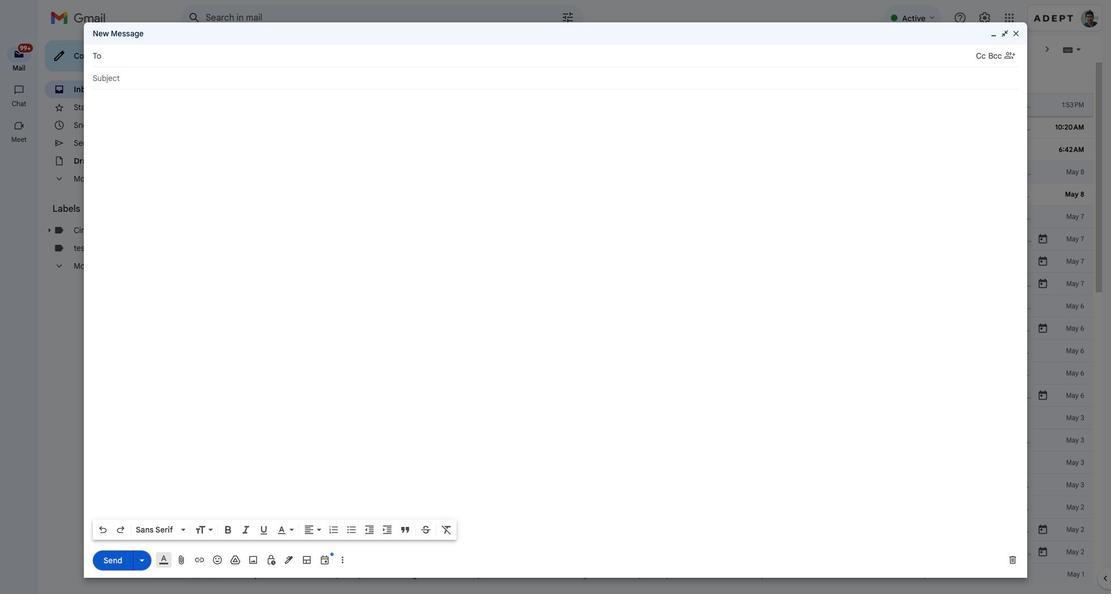 Task type: vqa. For each thing, say whether or not it's contained in the screenshot.
first "ROW" from the bottom of the page
yes



Task type: describe. For each thing, give the bounding box(es) containing it.
insert photo image
[[248, 555, 259, 566]]

Search in mail search field
[[181, 4, 584, 31]]

7 row from the top
[[181, 228, 1094, 250]]

primary tab
[[181, 63, 321, 94]]

older image
[[1042, 44, 1053, 55]]

5 row from the top
[[181, 183, 1094, 206]]

15 row from the top
[[181, 407, 1094, 429]]

italic ‪(⌘i)‬ image
[[240, 524, 252, 536]]

20 row from the top
[[181, 519, 1094, 541]]

formatting options toolbar
[[93, 520, 457, 540]]

16 row from the top
[[181, 429, 1094, 452]]

minimize image
[[990, 29, 998, 38]]

insert emoji ‪(⌘⇧2)‬ image
[[212, 555, 223, 566]]

indent more ‪(⌘])‬ image
[[382, 524, 393, 536]]

option inside formatting options "toolbar"
[[134, 524, 179, 536]]

3 row from the top
[[181, 139, 1094, 161]]

remove formatting ‪(⌘\)‬ image
[[441, 524, 452, 536]]

indent less ‪(⌘[)‬ image
[[364, 524, 375, 536]]

17 row from the top
[[181, 452, 1094, 474]]

insert files using drive image
[[230, 555, 241, 566]]

22 row from the top
[[181, 564, 1094, 586]]

quote ‪(⌘⇧9)‬ image
[[400, 524, 411, 536]]

1 row from the top
[[181, 94, 1094, 116]]

19 row from the top
[[181, 496, 1094, 519]]

insert signature image
[[283, 555, 295, 566]]

21 row from the top
[[181, 541, 1094, 564]]

strikethrough ‪(⌘⇧x)‬ image
[[420, 524, 432, 536]]



Task type: locate. For each thing, give the bounding box(es) containing it.
10 row from the top
[[181, 295, 1094, 318]]

underline ‪(⌘u)‬ image
[[258, 525, 269, 536]]

dialog
[[84, 22, 1028, 578]]

search in mail image
[[184, 8, 205, 28]]

Subject field
[[93, 73, 1019, 84]]

9 row from the top
[[181, 273, 1094, 295]]

mail, 859 unread messages image
[[14, 46, 31, 57]]

advanced search options image
[[557, 6, 579, 29]]

undo ‪(⌘z)‬ image
[[97, 524, 108, 536]]

gmail image
[[50, 7, 111, 29]]

toggle confidential mode image
[[266, 555, 277, 566]]

main content
[[181, 63, 1094, 594]]

bulleted list ‪(⌘⇧8)‬ image
[[346, 524, 357, 536]]

8 row from the top
[[181, 250, 1094, 273]]

pop out image
[[1001, 29, 1010, 38]]

2 row from the top
[[181, 116, 1094, 139]]

To recipients text field
[[106, 46, 976, 66]]

6 row from the top
[[181, 206, 1094, 228]]

bold ‪(⌘b)‬ image
[[223, 524, 234, 536]]

insert link ‪(⌘k)‬ image
[[194, 555, 205, 566]]

promotions tab
[[323, 63, 463, 94]]

14 row from the top
[[181, 385, 1094, 407]]

close image
[[1012, 29, 1021, 38]]

attach files image
[[176, 555, 187, 566]]

numbered list ‪(⌘⇧7)‬ image
[[328, 524, 339, 536]]

18 row from the top
[[181, 474, 1094, 496]]

option
[[134, 524, 179, 536]]

settings image
[[978, 11, 992, 25]]

Message Body text field
[[93, 95, 1019, 517]]

11 row from the top
[[181, 318, 1094, 340]]

redo ‪(⌘y)‬ image
[[115, 524, 126, 536]]

4 row from the top
[[181, 161, 1094, 183]]

updates, 2 new messages, tab
[[464, 63, 605, 94]]

discard draft ‪(⌘⇧d)‬ image
[[1007, 555, 1019, 566]]

more send options image
[[136, 555, 148, 566]]

heading
[[0, 64, 38, 73], [0, 100, 38, 108], [0, 135, 38, 144], [53, 203, 159, 215]]

12 row from the top
[[181, 340, 1094, 362]]

navigation
[[0, 36, 39, 594]]

select a layout image
[[301, 555, 313, 566]]

13 row from the top
[[181, 362, 1094, 385]]

row
[[181, 94, 1094, 116], [181, 116, 1094, 139], [181, 139, 1094, 161], [181, 161, 1094, 183], [181, 183, 1094, 206], [181, 206, 1094, 228], [181, 228, 1094, 250], [181, 250, 1094, 273], [181, 273, 1094, 295], [181, 295, 1094, 318], [181, 318, 1094, 340], [181, 340, 1094, 362], [181, 362, 1094, 385], [181, 385, 1094, 407], [181, 407, 1094, 429], [181, 429, 1094, 452], [181, 452, 1094, 474], [181, 474, 1094, 496], [181, 496, 1094, 519], [181, 519, 1094, 541], [181, 541, 1094, 564], [181, 564, 1094, 586]]

tab list
[[181, 63, 1094, 94]]

refresh image
[[224, 44, 235, 55]]

more options image
[[339, 555, 346, 566]]

set up a time to meet image
[[319, 555, 330, 566]]



